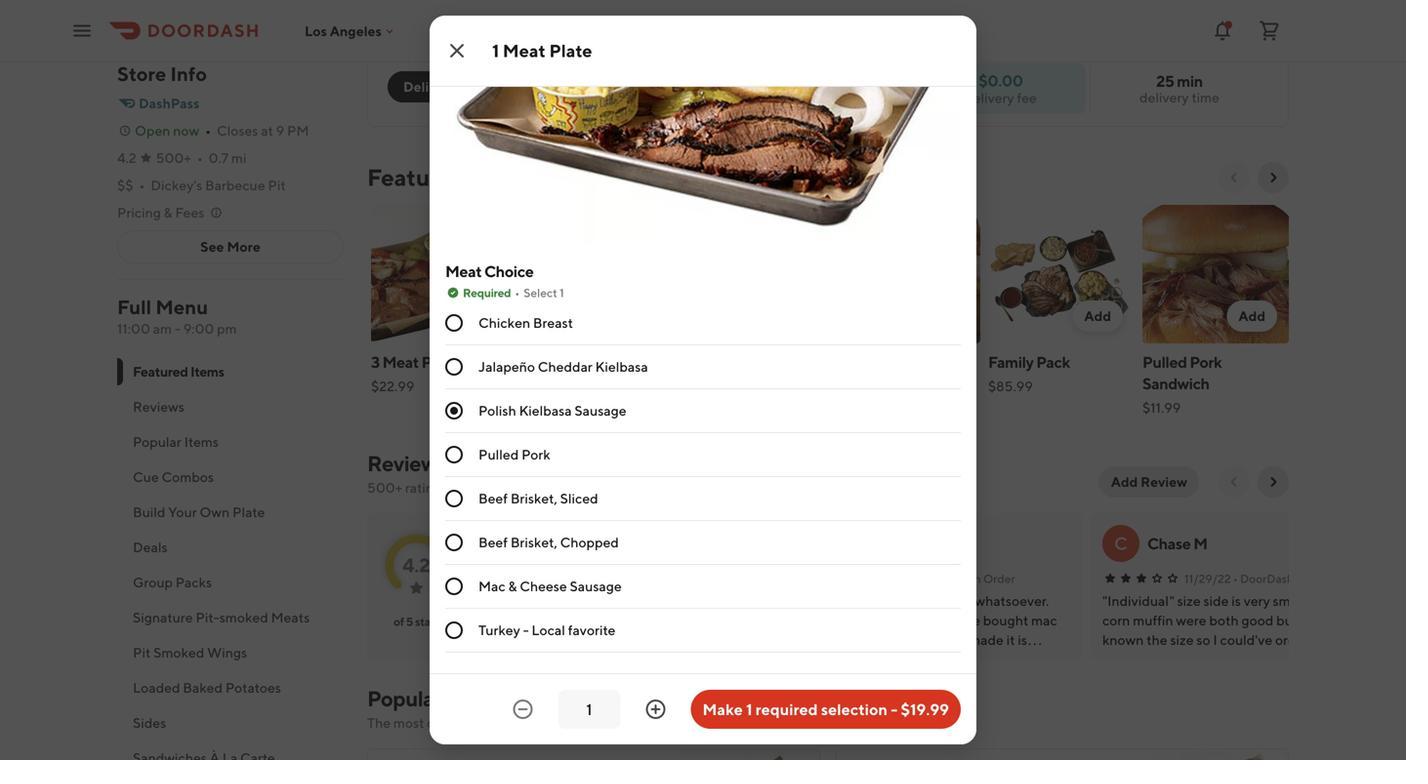 Task type: vqa. For each thing, say whether or not it's contained in the screenshot.
a
no



Task type: describe. For each thing, give the bounding box(es) containing it.
$22.99
[[371, 379, 415, 395]]

meat choice
[[445, 262, 534, 281]]

select
[[524, 286, 558, 300]]

Jalapeño Cheddar Kielbasa radio
[[445, 359, 463, 376]]

the
[[367, 716, 391, 732]]

pulled pork sandwich $11.99
[[1143, 353, 1222, 416]]

giant baker with meat
[[834, 353, 949, 393]]

add review button
[[1100, 467, 1200, 498]]

• select 1
[[515, 286, 564, 300]]

add review
[[1111, 474, 1188, 490]]

group for group packs
[[133, 575, 173, 591]]

Turkey - Local favorite radio
[[445, 622, 463, 640]]

featured items heading
[[367, 162, 531, 193]]

group for group order
[[575, 79, 616, 95]]

angeles
[[330, 23, 382, 39]]

and
[[584, 716, 607, 732]]

$19.99 inside 1 meat plate dialog
[[901, 701, 950, 719]]

$19.99 button
[[676, 201, 830, 408]]

2 doordash from the left
[[928, 572, 981, 586]]

doordash for c
[[1241, 572, 1294, 586]]

doordash for y
[[618, 572, 672, 586]]

reviews
[[520, 480, 567, 496]]

breast
[[533, 315, 573, 331]]

chase
[[1148, 535, 1191, 553]]

pit-
[[196, 610, 220, 626]]

11/29/22
[[1185, 572, 1232, 586]]

chicken breast
[[479, 315, 573, 331]]

pulled for pulled pork sandwich $11.99
[[1143, 353, 1187, 372]]

delivery inside $0.00 delivery fee
[[965, 90, 1015, 106]]

stars
[[415, 615, 440, 629]]

Polish Kielbasa Sausage radio
[[445, 402, 463, 420]]

more
[[227, 239, 261, 255]]

close 1 meat plate image
[[445, 39, 469, 63]]

0 horizontal spatial featured
[[133, 364, 188, 380]]

0 vertical spatial 4.2
[[117, 150, 136, 166]]

of
[[394, 615, 404, 629]]

$0.00 delivery fee
[[965, 71, 1037, 106]]

mi
[[231, 150, 247, 166]]

1 inside meat choice group
[[560, 286, 564, 300]]

0 vertical spatial $19.99
[[680, 379, 721, 395]]

from
[[652, 716, 681, 732]]

0 horizontal spatial featured items
[[133, 364, 224, 380]]

turkey
[[479, 623, 520, 639]]

m
[[1194, 535, 1208, 553]]

pit smoked wings
[[133, 645, 247, 661]]

meat for 3 meat plate $22.99
[[383, 353, 419, 372]]

add for pulled pork sandwich
[[1239, 308, 1266, 324]]

pickup
[[488, 79, 532, 95]]

c
[[1115, 533, 1128, 554]]

combos
[[162, 469, 214, 486]]

brisket, for chopped
[[511, 535, 558, 551]]

favorite
[[568, 623, 616, 639]]

jalapeño
[[479, 359, 535, 375]]

signature
[[133, 610, 193, 626]]

plate inside button
[[232, 505, 265, 521]]

• closes at 9 pm
[[205, 123, 309, 139]]

$85.99
[[989, 379, 1033, 395]]

pork for pulled pork
[[522, 447, 551, 463]]

1 inside button
[[746, 701, 753, 719]]

min
[[1177, 72, 1203, 90]]

group order button
[[563, 71, 668, 103]]

0 vertical spatial 3 meat plate image
[[371, 205, 518, 344]]

- for make
[[891, 701, 898, 719]]

dickey's
[[151, 177, 202, 193]]

cue combos
[[133, 469, 214, 486]]

reviews button
[[117, 390, 344, 425]]

selection
[[821, 701, 888, 719]]

deals button
[[117, 530, 344, 566]]

signature pit-smoked meats
[[133, 610, 310, 626]]

pm
[[287, 123, 309, 139]]

chicken
[[479, 315, 531, 331]]

baker
[[876, 353, 916, 372]]

58
[[459, 480, 476, 496]]

pit smoked wings button
[[117, 636, 344, 671]]

items up reviews button
[[190, 364, 224, 380]]

commonly
[[427, 716, 492, 732]]

beef brisket, chopped
[[479, 535, 619, 551]]

increase quantity by 1 image
[[644, 698, 668, 722]]

giant baker with meat image
[[834, 205, 981, 344]]

0 horizontal spatial 2 meat plate image
[[526, 205, 672, 344]]

25
[[1157, 72, 1175, 90]]

notification bell image
[[1211, 19, 1235, 42]]

Delivery radio
[[388, 71, 472, 103]]

0 vertical spatial kielbasa
[[596, 359, 648, 375]]

0.7
[[209, 150, 229, 166]]

meat choice group
[[445, 261, 961, 654]]

los angeles
[[305, 23, 382, 39]]

9
[[276, 123, 284, 139]]

barbecue
[[205, 177, 265, 193]]

brisket, for sliced
[[511, 491, 558, 507]]

loaded baked potatoes button
[[117, 671, 344, 706]]

yolanda h
[[530, 535, 621, 553]]

plate for 1 meat plate
[[549, 40, 592, 61]]

0 vertical spatial 500+
[[156, 150, 191, 166]]

9:00
[[183, 321, 214, 337]]

your
[[168, 505, 197, 521]]

h
[[609, 535, 621, 553]]

open menu image
[[70, 19, 94, 42]]

choice
[[485, 262, 534, 281]]

sides button
[[117, 706, 344, 741]]

500+ •
[[156, 150, 203, 166]]

loaded baked potatoes
[[133, 680, 281, 697]]

family pack image
[[989, 205, 1135, 344]]

fees
[[175, 205, 204, 221]]

at
[[261, 123, 273, 139]]

1 vertical spatial 3 meat plate image
[[682, 749, 821, 761]]

add button for pulled pork sandwich
[[1227, 301, 1278, 332]]

3
[[371, 353, 380, 372]]

now
[[173, 123, 199, 139]]

$$
[[117, 177, 133, 193]]

Mac & Cheese Sausage radio
[[445, 578, 463, 596]]

smoked
[[219, 610, 268, 626]]

cheese
[[520, 579, 567, 595]]

meat inside group
[[445, 262, 482, 281]]

delivery
[[403, 79, 456, 95]]

with
[[919, 353, 949, 372]]

jalapeño cheddar kielbasa
[[479, 359, 648, 375]]

previous image
[[1227, 475, 1243, 490]]

1 meat plate
[[492, 40, 592, 61]]

order inside button
[[618, 79, 657, 95]]

$20.49
[[526, 379, 571, 395]]



Task type: locate. For each thing, give the bounding box(es) containing it.
pulled pork sandwich image
[[1143, 205, 1289, 344]]

time
[[1192, 89, 1220, 106]]

cheddar
[[538, 359, 593, 375]]

2 vertical spatial -
[[891, 701, 898, 719]]

pulled for pulled pork
[[479, 447, 519, 463]]

• doordash order for y
[[611, 572, 706, 586]]

0 horizontal spatial reviews
[[133, 399, 184, 415]]

reviews
[[133, 399, 184, 415], [367, 451, 446, 477]]

0 horizontal spatial pit
[[133, 645, 151, 661]]

& right mac
[[508, 579, 517, 595]]

0 vertical spatial 1
[[492, 40, 499, 61]]

items inside button
[[184, 434, 219, 450]]

3 doordash from the left
[[1241, 572, 1294, 586]]

sausage down 2 meat plate $20.49
[[575, 403, 627, 419]]

1 horizontal spatial &
[[508, 579, 517, 595]]

0 horizontal spatial delivery
[[965, 90, 1015, 106]]

most
[[394, 716, 424, 732]]

Current quantity is 1 number field
[[570, 699, 609, 721]]

see
[[200, 239, 224, 255]]

- left local
[[523, 623, 529, 639]]

0 vertical spatial beef
[[479, 491, 508, 507]]

1 vertical spatial 4.2
[[403, 554, 431, 577]]

chase m
[[1148, 535, 1208, 553]]

1 horizontal spatial 2 meat plate image
[[1151, 749, 1289, 761]]

1 horizontal spatial 1
[[560, 286, 564, 300]]

1 horizontal spatial -
[[523, 623, 529, 639]]

items inside popular items the most commonly ordered items and dishes from this store
[[445, 687, 498, 712]]

0 horizontal spatial doordash
[[618, 572, 672, 586]]

- for full
[[175, 321, 181, 337]]

- inside button
[[891, 701, 898, 719]]

beef brisket, sliced
[[479, 491, 599, 507]]

2 horizontal spatial 1
[[746, 701, 753, 719]]

pulled
[[1143, 353, 1187, 372], [479, 447, 519, 463]]

group inside button
[[133, 575, 173, 591]]

2 brisket, from the top
[[511, 535, 558, 551]]

delivery left "time"
[[1140, 89, 1189, 106]]

delivery left fee
[[965, 90, 1015, 106]]

4.2 up of 5 stars
[[403, 554, 431, 577]]

beef right beef brisket, chopped radio at the left of page
[[479, 535, 508, 551]]

beef for beef brisket, chopped
[[479, 535, 508, 551]]

popular for popular items
[[133, 434, 181, 450]]

1 horizontal spatial reviews
[[367, 451, 446, 477]]

1 horizontal spatial $19.99
[[901, 701, 950, 719]]

$11.99
[[1143, 400, 1181, 416]]

meat up pickup
[[503, 40, 546, 61]]

3 add button from the left
[[1227, 301, 1278, 332]]

decrease quantity by 1 image
[[511, 698, 535, 722]]

popular up cue
[[133, 434, 181, 450]]

items
[[471, 164, 531, 191], [190, 364, 224, 380], [184, 434, 219, 450], [445, 687, 498, 712]]

cue
[[133, 469, 159, 486]]

- inside full menu 11:00 am - 9:00 pm
[[175, 321, 181, 337]]

ratings
[[405, 480, 448, 496]]

pack
[[1037, 353, 1070, 372]]

reviews inside button
[[133, 399, 184, 415]]

0 horizontal spatial group
[[133, 575, 173, 591]]

los angeles button
[[305, 23, 397, 39]]

featured down delivery 'radio'
[[367, 164, 466, 191]]

Chicken Breast radio
[[445, 315, 463, 332]]

25 min delivery time
[[1140, 72, 1220, 106]]

0 vertical spatial pork
[[1190, 353, 1222, 372]]

• doordash order
[[611, 572, 706, 586], [920, 572, 1016, 586], [1234, 572, 1329, 586]]

0 horizontal spatial -
[[175, 321, 181, 337]]

meat inside 3 meat plate $22.99
[[383, 353, 419, 372]]

1 vertical spatial brisket,
[[511, 535, 558, 551]]

plate for 3 meat plate $22.99
[[422, 353, 458, 372]]

0 horizontal spatial pork
[[522, 447, 551, 463]]

500+ down reviews link
[[367, 480, 403, 496]]

1 horizontal spatial add button
[[1073, 301, 1123, 332]]

500+ inside 'reviews 500+ ratings • 58 public reviews'
[[367, 480, 403, 496]]

full menu 11:00 am - 9:00 pm
[[117, 296, 237, 337]]

next button of carousel image
[[1266, 170, 1282, 186]]

required
[[463, 286, 511, 300]]

1
[[492, 40, 499, 61], [560, 286, 564, 300], [746, 701, 753, 719]]

pork inside the pulled pork sandwich $11.99
[[1190, 353, 1222, 372]]

pulled up public
[[479, 447, 519, 463]]

1 vertical spatial featured items
[[133, 364, 224, 380]]

of 5 stars
[[394, 615, 440, 629]]

0 horizontal spatial add button
[[456, 301, 506, 332]]

this
[[684, 716, 706, 732]]

y
[[498, 533, 510, 554]]

0 vertical spatial sausage
[[575, 403, 627, 419]]

wings
[[207, 645, 247, 661]]

• doordash order for c
[[1234, 572, 1329, 586]]

0 vertical spatial featured
[[367, 164, 466, 191]]

• inside meat choice group
[[515, 286, 520, 300]]

1 horizontal spatial pulled
[[1143, 353, 1187, 372]]

2 horizontal spatial add button
[[1227, 301, 1278, 332]]

order methods option group
[[388, 71, 547, 103]]

popular
[[133, 434, 181, 450], [367, 687, 441, 712]]

meat
[[503, 40, 546, 61], [445, 262, 482, 281], [383, 353, 419, 372], [537, 353, 573, 372], [834, 375, 871, 393]]

popular inside button
[[133, 434, 181, 450]]

store
[[117, 63, 166, 85]]

beef for beef brisket, sliced
[[479, 491, 508, 507]]

2 • doordash order from the left
[[920, 572, 1016, 586]]

reviews for reviews 500+ ratings • 58 public reviews
[[367, 451, 446, 477]]

0 horizontal spatial pulled
[[479, 447, 519, 463]]

previous button of carousel image
[[1227, 170, 1243, 186]]

pricing & fees button
[[117, 203, 224, 223]]

brisket, left sliced at the bottom
[[511, 491, 558, 507]]

items inside 'heading'
[[471, 164, 531, 191]]

make 1 required selection - $19.99 button
[[691, 691, 961, 730]]

featured down "am" on the top left
[[133, 364, 188, 380]]

popular inside popular items the most commonly ordered items and dishes from this store
[[367, 687, 441, 712]]

reviews up ratings
[[367, 451, 446, 477]]

1 vertical spatial kielbasa
[[519, 403, 572, 419]]

1 meat plate image
[[680, 205, 826, 344]]

popular for popular items the most commonly ordered items and dishes from this store
[[367, 687, 441, 712]]

reviews link
[[367, 451, 446, 477]]

0 vertical spatial 2 meat plate image
[[526, 205, 672, 344]]

1 horizontal spatial delivery
[[1140, 89, 1189, 106]]

meat right 3
[[383, 353, 419, 372]]

1 horizontal spatial kielbasa
[[596, 359, 648, 375]]

1 horizontal spatial 4.2
[[403, 554, 431, 577]]

1 horizontal spatial featured items
[[367, 164, 531, 191]]

1 vertical spatial &
[[508, 579, 517, 595]]

0 horizontal spatial $19.99
[[680, 379, 721, 395]]

0 horizontal spatial • doordash order
[[611, 572, 706, 586]]

1 horizontal spatial • doordash order
[[920, 572, 1016, 586]]

Beef Brisket, Chopped radio
[[445, 534, 463, 552]]

0.7 mi
[[209, 150, 247, 166]]

delivery inside the '25 min delivery time'
[[1140, 89, 1189, 106]]

kielbasa
[[596, 359, 648, 375], [519, 403, 572, 419]]

pulled up sandwich
[[1143, 353, 1187, 372]]

reviews up popular items
[[133, 399, 184, 415]]

1 vertical spatial pit
[[133, 645, 151, 661]]

order
[[618, 79, 657, 95], [674, 572, 706, 586], [984, 572, 1016, 586], [1297, 572, 1329, 586]]

0 vertical spatial featured items
[[367, 164, 531, 191]]

make
[[703, 701, 743, 719]]

2 horizontal spatial • doordash order
[[1234, 572, 1329, 586]]

1 right select
[[560, 286, 564, 300]]

plate inside 3 meat plate $22.99
[[422, 353, 458, 372]]

1 vertical spatial group
[[133, 575, 173, 591]]

2 horizontal spatial doordash
[[1241, 572, 1294, 586]]

delivery
[[1140, 89, 1189, 106], [965, 90, 1015, 106]]

0 horizontal spatial kielbasa
[[519, 403, 572, 419]]

make 1 required selection - $19.99
[[703, 701, 950, 719]]

pork
[[1190, 353, 1222, 372], [522, 447, 551, 463]]

& for mac
[[508, 579, 517, 595]]

store
[[709, 716, 740, 732]]

4.2 up $$
[[117, 150, 136, 166]]

items up 'combos'
[[184, 434, 219, 450]]

500+ up dickey's
[[156, 150, 191, 166]]

0 vertical spatial -
[[175, 321, 181, 337]]

0 horizontal spatial popular
[[133, 434, 181, 450]]

pit left smoked
[[133, 645, 151, 661]]

reviews for reviews
[[133, 399, 184, 415]]

2 add button from the left
[[1073, 301, 1123, 332]]

2 meat plate $20.49
[[526, 353, 612, 395]]

pm
[[217, 321, 237, 337]]

meat for 1 meat plate
[[503, 40, 546, 61]]

sausage up 'favorite'
[[570, 579, 622, 595]]

1 vertical spatial 500+
[[367, 480, 403, 496]]

meat up $20.49
[[537, 353, 573, 372]]

1 horizontal spatial featured
[[367, 164, 466, 191]]

1 vertical spatial -
[[523, 623, 529, 639]]

menu
[[156, 296, 208, 319]]

1 horizontal spatial 3 meat plate image
[[682, 749, 821, 761]]

- right "am" on the top left
[[175, 321, 181, 337]]

& for pricing
[[164, 205, 173, 221]]

2 vertical spatial 1
[[746, 701, 753, 719]]

meat inside 2 meat plate $20.49
[[537, 353, 573, 372]]

Pulled Pork radio
[[445, 446, 463, 464]]

0 vertical spatial group
[[575, 79, 616, 95]]

popular items
[[133, 434, 219, 450]]

giant
[[834, 353, 873, 372]]

build your own plate
[[133, 505, 265, 521]]

1 • doordash order from the left
[[611, 572, 706, 586]]

am
[[153, 321, 172, 337]]

1 add button from the left
[[456, 301, 506, 332]]

Pickup radio
[[460, 71, 547, 103]]

add inside button
[[1111, 474, 1138, 490]]

1 horizontal spatial pit
[[268, 177, 286, 193]]

group
[[575, 79, 616, 95], [133, 575, 173, 591]]

pork inside meat choice group
[[522, 447, 551, 463]]

& inside meat choice group
[[508, 579, 517, 595]]

- right selection
[[891, 701, 898, 719]]

pork up sandwich
[[1190, 353, 1222, 372]]

3 meat plate image
[[371, 205, 518, 344], [682, 749, 821, 761]]

items
[[547, 716, 581, 732]]

1 beef from the top
[[479, 491, 508, 507]]

1 horizontal spatial group
[[575, 79, 616, 95]]

pulled inside meat choice group
[[479, 447, 519, 463]]

plate inside dialog
[[549, 40, 592, 61]]

pit
[[268, 177, 286, 193], [133, 645, 151, 661]]

build your own plate button
[[117, 495, 344, 530]]

1 vertical spatial pulled
[[479, 447, 519, 463]]

meat for 2 meat plate $20.49
[[537, 353, 573, 372]]

popular up most
[[367, 687, 441, 712]]

1 vertical spatial pork
[[522, 447, 551, 463]]

fee
[[1017, 90, 1037, 106]]

review
[[1141, 474, 1188, 490]]

1 vertical spatial 2 meat plate image
[[1151, 749, 1289, 761]]

pork for pulled pork sandwich $11.99
[[1190, 353, 1222, 372]]

0 vertical spatial brisket,
[[511, 491, 558, 507]]

open now
[[135, 123, 199, 139]]

0 vertical spatial &
[[164, 205, 173, 221]]

beef
[[479, 491, 508, 507], [479, 535, 508, 551]]

1 vertical spatial 1
[[560, 286, 564, 300]]

add button for 3 meat plate
[[456, 301, 506, 332]]

1 vertical spatial featured
[[133, 364, 188, 380]]

1 vertical spatial reviews
[[367, 451, 446, 477]]

meat inside giant baker with meat
[[834, 375, 871, 393]]

pulled inside the pulled pork sandwich $11.99
[[1143, 353, 1187, 372]]

featured
[[367, 164, 466, 191], [133, 364, 188, 380]]

0 horizontal spatial 500+
[[156, 150, 191, 166]]

1 up the pickup option
[[492, 40, 499, 61]]

0 horizontal spatial 3 meat plate image
[[371, 205, 518, 344]]

5
[[406, 615, 413, 629]]

• inside 'reviews 500+ ratings • 58 public reviews'
[[450, 480, 456, 496]]

1 horizontal spatial pork
[[1190, 353, 1222, 372]]

Beef Brisket, Sliced radio
[[445, 490, 463, 508]]

see more
[[200, 239, 261, 255]]

1 right 'make' at the bottom of page
[[746, 701, 753, 719]]

group down 1 meat plate at the left of page
[[575, 79, 616, 95]]

meat up required
[[445, 262, 482, 281]]

0 horizontal spatial 1
[[492, 40, 499, 61]]

kielbasa down $20.49
[[519, 403, 572, 419]]

loaded
[[133, 680, 180, 697]]

open
[[135, 123, 170, 139]]

1 vertical spatial popular
[[367, 687, 441, 712]]

Item Search search field
[[1008, 1, 1274, 22]]

1 vertical spatial $19.99
[[901, 701, 950, 719]]

0 horizontal spatial 4.2
[[117, 150, 136, 166]]

items up commonly
[[445, 687, 498, 712]]

1 horizontal spatial 500+
[[367, 480, 403, 496]]

2 meat plate image
[[526, 205, 672, 344], [1151, 749, 1289, 761]]

& inside button
[[164, 205, 173, 221]]

add for family pack
[[1085, 308, 1112, 324]]

polish kielbasa sausage
[[479, 403, 627, 419]]

meat down giant at the top
[[834, 375, 871, 393]]

0 vertical spatial pulled
[[1143, 353, 1187, 372]]

sandwich
[[1143, 375, 1210, 393]]

pricing
[[117, 205, 161, 221]]

$0.00
[[979, 71, 1023, 90]]

signature pit-smoked meats button
[[117, 601, 344, 636]]

pricing & fees
[[117, 205, 204, 221]]

0 vertical spatial popular
[[133, 434, 181, 450]]

0 vertical spatial pit
[[268, 177, 286, 193]]

cue combos button
[[117, 460, 344, 495]]

featured items down "am" on the top left
[[133, 364, 224, 380]]

beef right 58
[[479, 491, 508, 507]]

family
[[989, 353, 1034, 372]]

1 horizontal spatial popular
[[367, 687, 441, 712]]

featured inside 'heading'
[[367, 164, 466, 191]]

- inside meat choice group
[[523, 623, 529, 639]]

1 meat plate dialog
[[430, 0, 977, 745]]

plate for 2 meat plate $20.49
[[576, 353, 612, 372]]

giant baker with meat button
[[830, 201, 985, 430]]

2 horizontal spatial -
[[891, 701, 898, 719]]

featured items down order methods option group
[[367, 164, 531, 191]]

add button
[[456, 301, 506, 332], [1073, 301, 1123, 332], [1227, 301, 1278, 332]]

popular items the most commonly ordered items and dishes from this store
[[367, 687, 740, 732]]

items down the pickup option
[[471, 164, 531, 191]]

2 beef from the top
[[479, 535, 508, 551]]

next image
[[1266, 475, 1282, 490]]

local
[[532, 623, 566, 639]]

pit inside button
[[133, 645, 151, 661]]

add for 3 meat plate
[[467, 308, 494, 324]]

3 • doordash order from the left
[[1234, 572, 1329, 586]]

turkey - local favorite
[[479, 623, 616, 639]]

group inside button
[[575, 79, 616, 95]]

& left fees
[[164, 205, 173, 221]]

0 vertical spatial reviews
[[133, 399, 184, 415]]

ordered
[[495, 716, 544, 732]]

&
[[164, 205, 173, 221], [508, 579, 517, 595]]

brisket, right y on the left of the page
[[511, 535, 558, 551]]

1 doordash from the left
[[618, 572, 672, 586]]

11:00
[[117, 321, 150, 337]]

1 vertical spatial sausage
[[570, 579, 622, 595]]

add button for family pack
[[1073, 301, 1123, 332]]

pork up reviews
[[522, 447, 551, 463]]

kielbasa right cheddar
[[596, 359, 648, 375]]

pit right "barbecue"
[[268, 177, 286, 193]]

group down deals
[[133, 575, 173, 591]]

-
[[175, 321, 181, 337], [523, 623, 529, 639], [891, 701, 898, 719]]

1 vertical spatial beef
[[479, 535, 508, 551]]

1 brisket, from the top
[[511, 491, 558, 507]]

1 horizontal spatial doordash
[[928, 572, 981, 586]]

reviews inside 'reviews 500+ ratings • 58 public reviews'
[[367, 451, 446, 477]]

0 horizontal spatial &
[[164, 205, 173, 221]]

0 items, open order cart image
[[1258, 19, 1282, 42]]

plate inside 2 meat plate $20.49
[[576, 353, 612, 372]]



